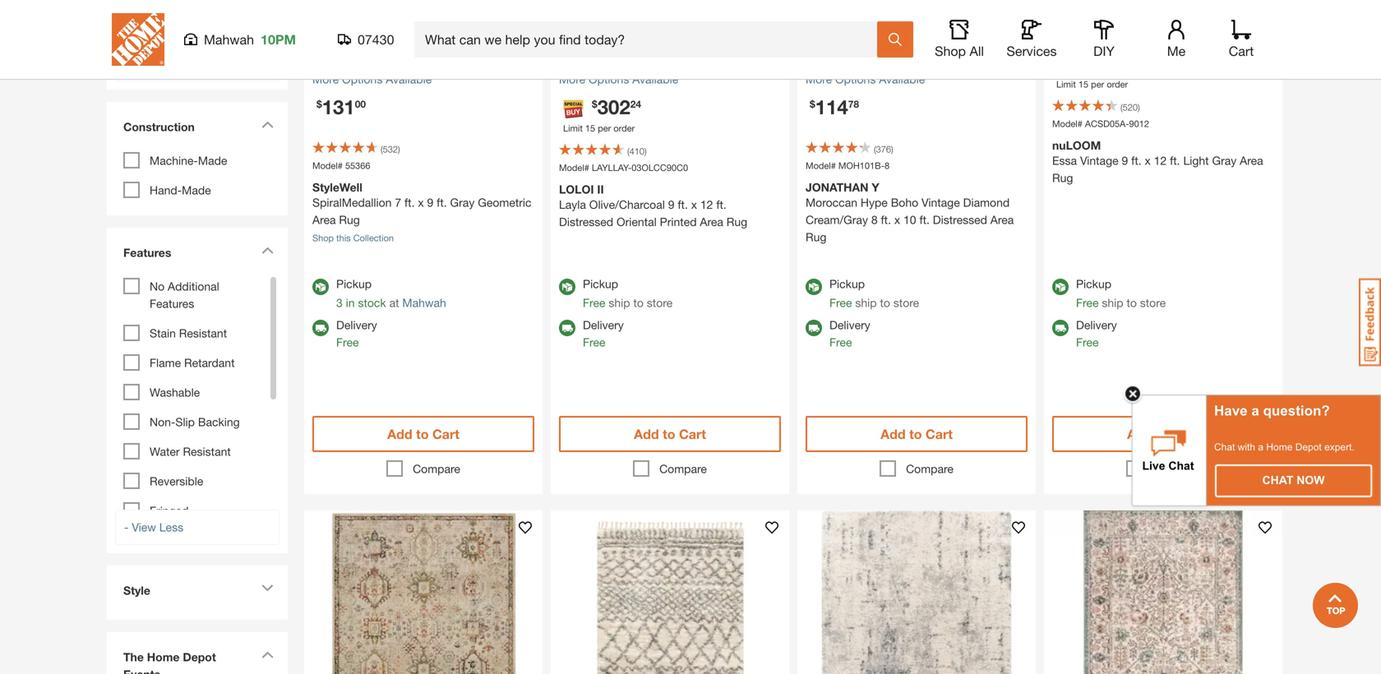 Task type: describe. For each thing, give the bounding box(es) containing it.
area inside nuloom essa vintage 9 ft. x 12 ft. light gray area rug
[[1240, 154, 1264, 167]]

- view less link for mat
[[115, 46, 280, 81]]

pickup for 131
[[336, 277, 372, 291]]

spice / marine image
[[652, 28, 688, 64]]

options for 131
[[342, 72, 383, 86]]

fringed
[[150, 504, 189, 518]]

gray inside nuloom essa vintage 9 ft. x 12 ft. light gray area rug
[[1213, 154, 1237, 167]]

add to cart button for 114
[[806, 416, 1028, 452]]

machine-
[[150, 154, 198, 167]]

reversible
[[150, 475, 203, 488]]

more up services
[[1053, 27, 1079, 41]]

diy
[[1094, 43, 1115, 59]]

cart link
[[1224, 20, 1260, 59]]

layllay-
[[592, 162, 632, 173]]

gray/ivory image
[[944, 28, 980, 64]]

78
[[849, 98, 860, 110]]

options for limit
[[589, 72, 629, 86]]

532
[[383, 144, 398, 155]]

shop this collection link
[[313, 233, 394, 243]]

24
[[631, 98, 642, 110]]

x inside nuloom essa vintage 9 ft. x 12 ft. light gray area rug
[[1145, 154, 1151, 167]]

stylewell
[[313, 181, 363, 194]]

( for 131
[[381, 144, 383, 155]]

caret icon image for construction
[[262, 121, 274, 128]]

delivery for 58
[[1077, 318, 1118, 332]]

mahwah link
[[403, 296, 446, 310]]

services button
[[1006, 20, 1058, 59]]

chat
[[1263, 474, 1294, 487]]

question?
[[1264, 403, 1331, 419]]

light
[[1184, 154, 1209, 167]]

4 add to cart button from the left
[[1053, 416, 1275, 452]]

pickup for 58
[[1077, 277, 1112, 291]]

rug inside loloi ii layla olive/charcoal 9 ft. x 12 ft. distressed oriental printed area rug
[[727, 215, 748, 229]]

mahwah inside pickup 3 in stock at mahwah
[[403, 296, 446, 310]]

lenore vintage floral 9 ft. x 12 ft. beige area rug image
[[1044, 511, 1283, 674]]

model# for limit
[[559, 162, 590, 173]]

model# for 114
[[806, 160, 836, 171]]

4 add to cart from the left
[[1128, 426, 1200, 442]]

hand-made
[[150, 183, 211, 197]]

in
[[346, 296, 355, 310]]

loloi ii layla olive/charcoal 9 ft. x 12 ft. distressed oriental printed area rug
[[559, 183, 748, 229]]

available for pickup image
[[806, 279, 822, 295]]

expert.
[[1325, 442, 1355, 453]]

$ 114 78
[[810, 95, 860, 118]]

olive/charcoal
[[590, 198, 665, 211]]

available shipping image for 58
[[1053, 320, 1069, 336]]

hand-made link
[[150, 183, 211, 197]]

410
[[630, 146, 645, 157]]

more options available for 131
[[313, 72, 432, 86]]

acsd05a-
[[1086, 118, 1130, 129]]

shop all
[[935, 43, 984, 59]]

y
[[872, 181, 880, 194]]

cart for 114
[[926, 426, 953, 442]]

03olcc90c0
[[632, 162, 688, 173]]

chat with a home depot expert.
[[1215, 442, 1355, 453]]

cream/gray image
[[809, 29, 844, 63]]

jonathan
[[806, 181, 869, 194]]

options up diy
[[1082, 27, 1123, 41]]

essa
[[1053, 154, 1077, 167]]

diamond
[[964, 196, 1010, 209]]

no additional features
[[150, 280, 219, 311]]

me button
[[1151, 20, 1203, 59]]

now
[[1297, 474, 1325, 487]]

features inside no additional features
[[150, 297, 194, 311]]

geometric
[[478, 196, 532, 209]]

area inside jonathan y moroccan hype boho vintage diamond cream/gray 8 ft. x 10 ft. distressed area rug
[[991, 213, 1014, 227]]

caret icon image for style
[[262, 585, 274, 592]]

depot inside the home depot events
[[183, 651, 216, 664]]

diy button
[[1078, 20, 1131, 59]]

store for limit
[[647, 296, 673, 310]]

0 vertical spatial a
[[1252, 403, 1260, 419]]

fringed link
[[150, 504, 189, 518]]

available for limit
[[633, 72, 679, 86]]

cart for limit
[[679, 426, 706, 442]]

131
[[322, 95, 355, 118]]

more options available for 114
[[806, 72, 925, 86]]

$ 131 00
[[317, 95, 366, 118]]

stock
[[358, 296, 386, 310]]

( 532 )
[[381, 144, 400, 155]]

boho
[[891, 196, 919, 209]]

more options available for limit
[[559, 72, 679, 86]]

rug inside jonathan y moroccan hype boho vintage diamond cream/gray 8 ft. x 10 ft. distressed area rug
[[806, 230, 827, 244]]

mat
[[179, 23, 199, 37]]

events
[[123, 668, 160, 674]]

the
[[123, 651, 144, 664]]

available shipping image for limit
[[559, 320, 576, 336]]

add for limit
[[634, 426, 659, 442]]

reversible link
[[150, 475, 203, 488]]

hype
[[861, 196, 888, 209]]

water resistant link
[[150, 445, 231, 459]]

$ for 302
[[592, 98, 598, 110]]

available up 58
[[1126, 27, 1172, 41]]

at
[[390, 296, 399, 310]]

gray image
[[316, 29, 350, 63]]

0 horizontal spatial 15
[[586, 123, 596, 134]]

delivery free for limit
[[583, 318, 624, 349]]

made for hand-
[[182, 183, 211, 197]]

chat now
[[1263, 474, 1325, 487]]

store for 114
[[894, 296, 920, 310]]

features link
[[115, 236, 280, 274]]

) for 58
[[1138, 102, 1140, 113]]

ivory/multi image
[[854, 28, 890, 64]]

add to cart for 131
[[387, 426, 460, 442]]

black/ivory image
[[989, 28, 1026, 64]]

solid
[[150, 23, 176, 37]]

solid mat link
[[150, 23, 199, 37]]

pickup 3 in stock at mahwah
[[336, 277, 446, 310]]

layla
[[559, 198, 586, 211]]

style
[[123, 584, 150, 598]]

model# for 131
[[313, 160, 343, 171]]

00
[[355, 98, 366, 110]]

area inside the stylewell spiralmedallion 7 ft. x 9 ft. gray geometric area rug shop this collection
[[313, 213, 336, 227]]

376
[[876, 144, 892, 155]]

cream/gray
[[806, 213, 868, 227]]

cart for 131
[[433, 426, 460, 442]]

1 horizontal spatial limit 15 per order
[[1057, 79, 1129, 90]]

model# for 58
[[1053, 118, 1083, 129]]

0 horizontal spatial mahwah
[[204, 32, 254, 47]]

have a question?
[[1215, 403, 1331, 419]]

machine-made link
[[150, 154, 227, 167]]

the home depot events
[[123, 651, 216, 674]]

1 vertical spatial a
[[1259, 442, 1264, 453]]

model# 55366
[[313, 160, 371, 171]]

chat now link
[[1216, 466, 1372, 497]]

all
[[970, 43, 984, 59]]

520
[[1123, 102, 1138, 113]]

chat
[[1215, 442, 1236, 453]]

have
[[1215, 403, 1248, 419]]

- view less for stain resistant
[[124, 521, 183, 534]]

distressed inside loloi ii layla olive/charcoal 9 ft. x 12 ft. distressed oriental printed area rug
[[559, 215, 614, 229]]

gray inside the stylewell spiralmedallion 7 ft. x 9 ft. gray geometric area rug shop this collection
[[450, 196, 475, 209]]

available for pickup image for limit
[[559, 279, 576, 295]]

caret icon image for features
[[262, 247, 274, 254]]

1 vertical spatial limit
[[563, 123, 583, 134]]

x inside loloi ii layla olive/charcoal 9 ft. x 12 ft. distressed oriental printed area rug
[[691, 198, 697, 211]]

58
[[1162, 48, 1172, 59]]

9 inside loloi ii layla olive/charcoal 9 ft. x 12 ft. distressed oriental printed area rug
[[668, 198, 675, 211]]

services
[[1007, 43, 1057, 59]]

) for limit
[[645, 146, 647, 157]]

( 376 )
[[874, 144, 894, 155]]

0 horizontal spatial limit 15 per order
[[563, 123, 635, 134]]

- view less link for resistant
[[115, 510, 280, 545]]

delivery free for 114
[[830, 318, 871, 349]]

compare for 114
[[906, 462, 954, 476]]

ship for limit
[[609, 296, 630, 310]]

pickup free ship to store for limit
[[583, 277, 673, 310]]

this
[[336, 233, 351, 243]]

compare for limit
[[660, 462, 707, 476]]

delivery free for 58
[[1077, 318, 1118, 349]]

add to cart button for limit
[[559, 416, 781, 452]]

flame retardant
[[150, 356, 235, 370]]

delivery for 131
[[336, 318, 377, 332]]

4 compare from the left
[[1153, 462, 1201, 476]]

model# acsd05a-9012
[[1053, 118, 1150, 129]]

07430
[[358, 32, 394, 47]]

additional
[[168, 280, 219, 293]]

delivery for 114
[[830, 318, 871, 332]]

loloi
[[559, 183, 594, 196]]

( 410 )
[[628, 146, 647, 157]]

resistant for stain resistant
[[179, 327, 227, 340]]

rug inside nuloom essa vintage 9 ft. x 12 ft. light gray area rug
[[1053, 171, 1074, 185]]

blue/white image
[[899, 28, 935, 64]]

more options available link for 114
[[806, 71, 1028, 88]]



Task type: vqa. For each thing, say whether or not it's contained in the screenshot.
the bottommost of
no



Task type: locate. For each thing, give the bounding box(es) containing it.
pickup for 114
[[830, 277, 865, 291]]

1 vertical spatial shop
[[313, 233, 334, 243]]

options up 00
[[342, 72, 383, 86]]

pickup
[[336, 277, 372, 291], [583, 277, 619, 291], [830, 277, 865, 291], [1077, 277, 1112, 291]]

2 store from the left
[[894, 296, 920, 310]]

shop left all
[[935, 43, 966, 59]]

with
[[1238, 442, 1256, 453]]

0 horizontal spatial ship
[[609, 296, 630, 310]]

ship for 114
[[856, 296, 877, 310]]

1 horizontal spatial 8
[[885, 160, 890, 171]]

3
[[336, 296, 343, 310]]

9 inside nuloom essa vintage 9 ft. x 12 ft. light gray area rug
[[1122, 154, 1129, 167]]

x inside the stylewell spiralmedallion 7 ft. x 9 ft. gray geometric area rug shop this collection
[[418, 196, 424, 209]]

pickup free ship to store for 58
[[1077, 277, 1166, 310]]

less for stain
[[159, 521, 183, 534]]

0 vertical spatial home
[[1267, 442, 1293, 453]]

0 vertical spatial 15
[[1079, 79, 1089, 90]]

1 ship from the left
[[609, 296, 630, 310]]

area right the printed
[[700, 215, 724, 229]]

delivery free for 131
[[336, 318, 377, 349]]

2 available shipping image from the left
[[806, 320, 822, 336]]

add
[[387, 426, 413, 442], [634, 426, 659, 442], [881, 426, 906, 442], [1128, 426, 1153, 442]]

x
[[1145, 154, 1151, 167], [418, 196, 424, 209], [691, 198, 697, 211], [895, 213, 901, 227]]

$ for 114
[[810, 98, 816, 110]]

more up 114
[[806, 72, 832, 86]]

more options available up $ 302 24
[[559, 72, 679, 86]]

0 vertical spatial shop
[[935, 43, 966, 59]]

( for 114
[[874, 144, 876, 155]]

more options available link up 58
[[1053, 26, 1275, 43]]

more for limit
[[559, 72, 586, 86]]

available for 114
[[879, 72, 925, 86]]

x down 9012
[[1145, 154, 1151, 167]]

What can we help you find today? search field
[[425, 22, 877, 57]]

order down 216 at the top of the page
[[1107, 79, 1129, 90]]

area down diamond
[[991, 213, 1014, 227]]

1 less from the top
[[159, 57, 183, 70]]

2 $ from the left
[[592, 98, 598, 110]]

2 horizontal spatial 9
[[1122, 154, 1129, 167]]

12 inside nuloom essa vintage 9 ft. x 12 ft. light gray area rug
[[1154, 154, 1167, 167]]

1 - view less link from the top
[[115, 46, 280, 81]]

1 horizontal spatial available for pickup image
[[559, 279, 576, 295]]

10pm
[[261, 32, 296, 47]]

compare
[[413, 462, 461, 476], [660, 462, 707, 476], [906, 462, 954, 476], [1153, 462, 1201, 476]]

caret icon image inside the home depot events link
[[262, 651, 274, 659]]

stain
[[150, 327, 176, 340]]

2 pickup free ship to store from the left
[[830, 277, 920, 310]]

2 add to cart from the left
[[634, 426, 706, 442]]

less down solid mat
[[159, 57, 183, 70]]

3 add to cart from the left
[[881, 426, 953, 442]]

rug down spiralmedallion
[[339, 213, 360, 227]]

( for limit
[[628, 146, 630, 157]]

gray
[[1213, 154, 1237, 167], [450, 196, 475, 209]]

9 down acsd05a-
[[1122, 154, 1129, 167]]

2 ship from the left
[[856, 296, 877, 310]]

more options available link down spice / marine icon
[[559, 71, 781, 88]]

3 available for pickup image from the left
[[1053, 279, 1069, 295]]

)
[[1138, 102, 1140, 113], [398, 144, 400, 155], [892, 144, 894, 155], [645, 146, 647, 157]]

55366
[[345, 160, 371, 171]]

12
[[1154, 154, 1167, 167], [701, 198, 713, 211]]

1 vertical spatial - view less link
[[115, 510, 280, 545]]

features down no
[[150, 297, 194, 311]]

available shipping image
[[313, 320, 329, 336], [1053, 320, 1069, 336]]

per down 302
[[598, 123, 611, 134]]

1 vertical spatial 12
[[701, 198, 713, 211]]

114
[[816, 95, 849, 118]]

more options available link for limit
[[559, 71, 781, 88]]

8 down "hype"
[[872, 213, 878, 227]]

0 horizontal spatial 12
[[701, 198, 713, 211]]

available shipping image for 114
[[806, 320, 822, 336]]

resistant for water resistant
[[183, 445, 231, 459]]

0 horizontal spatial $
[[317, 98, 322, 110]]

4 caret icon image from the top
[[262, 651, 274, 659]]

model# up loloi
[[559, 162, 590, 173]]

0 vertical spatial limit 15 per order
[[1057, 79, 1129, 90]]

less
[[159, 57, 183, 70], [159, 521, 183, 534]]

2 less from the top
[[159, 521, 183, 534]]

10
[[904, 213, 917, 227]]

1 - from the top
[[124, 57, 129, 70]]

gray right light in the right of the page
[[1213, 154, 1237, 167]]

home right with
[[1267, 442, 1293, 453]]

1 vertical spatial - view less
[[124, 521, 183, 534]]

more
[[1053, 27, 1079, 41], [313, 72, 339, 86], [559, 72, 586, 86], [806, 72, 832, 86]]

water
[[150, 445, 180, 459]]

caret icon image for the home depot events
[[262, 651, 274, 659]]

cart inside the cart link
[[1229, 43, 1254, 59]]

1 horizontal spatial order
[[1107, 79, 1129, 90]]

shop inside "button"
[[935, 43, 966, 59]]

0 vertical spatial -
[[124, 57, 129, 70]]

- for solid
[[124, 57, 129, 70]]

$ left 24
[[592, 98, 598, 110]]

view for solid mat
[[132, 57, 156, 70]]

nuloom essa vintage 9 ft. x 12 ft. light gray area rug
[[1053, 139, 1264, 185]]

options for 114
[[836, 72, 876, 86]]

1 caret icon image from the top
[[262, 121, 274, 128]]

1 vertical spatial per
[[598, 123, 611, 134]]

add to cart button for 131
[[313, 416, 535, 452]]

1 horizontal spatial gray
[[1213, 154, 1237, 167]]

12 inside loloi ii layla olive/charcoal 9 ft. x 12 ft. distressed oriental printed area rug
[[701, 198, 713, 211]]

$ inside $ 131 00
[[317, 98, 322, 110]]

1 available shipping image from the left
[[559, 320, 576, 336]]

3 delivery from the left
[[830, 318, 871, 332]]

1 horizontal spatial mahwah
[[403, 296, 446, 310]]

spiralmedallion
[[313, 196, 392, 209]]

more for 131
[[313, 72, 339, 86]]

caret icon image inside features link
[[262, 247, 274, 254]]

) for 131
[[398, 144, 400, 155]]

more down ivory / brick image
[[559, 72, 586, 86]]

0 vertical spatial depot
[[1296, 442, 1322, 453]]

2 pickup from the left
[[583, 277, 619, 291]]

1 delivery free from the left
[[336, 318, 377, 349]]

2 horizontal spatial pickup free ship to store
[[1077, 277, 1166, 310]]

caret icon image inside style link
[[262, 585, 274, 592]]

3 store from the left
[[1141, 296, 1166, 310]]

home up events
[[147, 651, 180, 664]]

ocean / rust image
[[697, 28, 734, 64]]

- view less down "fringed"
[[124, 521, 183, 534]]

1 horizontal spatial distressed
[[933, 213, 988, 227]]

view for stain resistant
[[132, 521, 156, 534]]

made for machine-
[[198, 154, 227, 167]]

area inside loloi ii layla olive/charcoal 9 ft. x 12 ft. distressed oriental printed area rug
[[700, 215, 724, 229]]

4 pickup from the left
[[1077, 277, 1112, 291]]

0 horizontal spatial home
[[147, 651, 180, 664]]

no
[[150, 280, 165, 293]]

vintage inside nuloom essa vintage 9 ft. x 12 ft. light gray area rug
[[1081, 154, 1119, 167]]

nuloom
[[1053, 139, 1102, 152]]

2 delivery free from the left
[[583, 318, 624, 349]]

options up 78
[[836, 72, 876, 86]]

12 right olive/charcoal
[[701, 198, 713, 211]]

0 horizontal spatial available shipping image
[[559, 320, 576, 336]]

x left the '10'
[[895, 213, 901, 227]]

construction link
[[115, 110, 280, 148]]

add to cart for limit
[[634, 426, 706, 442]]

- view less link down reversible
[[115, 510, 280, 545]]

- view less for solid mat
[[124, 57, 183, 70]]

moh101b-
[[839, 160, 885, 171]]

1 $ from the left
[[317, 98, 322, 110]]

1 horizontal spatial $
[[592, 98, 598, 110]]

a right with
[[1259, 442, 1264, 453]]

collection
[[353, 233, 394, 243]]

0 vertical spatial - view less
[[124, 57, 183, 70]]

x up the printed
[[691, 198, 697, 211]]

pickup for limit
[[583, 277, 619, 291]]

3 delivery free from the left
[[830, 318, 871, 349]]

9 inside the stylewell spiralmedallion 7 ft. x 9 ft. gray geometric area rug shop this collection
[[427, 196, 434, 209]]

available for pickup image for 58
[[1053, 279, 1069, 295]]

2 horizontal spatial store
[[1141, 296, 1166, 310]]

0 vertical spatial - view less link
[[115, 46, 280, 81]]

red / navy image
[[607, 28, 643, 64]]

view down solid
[[132, 57, 156, 70]]

0 horizontal spatial distressed
[[559, 215, 614, 229]]

per down 216 at the top of the page
[[1092, 79, 1105, 90]]

1 delivery from the left
[[336, 318, 377, 332]]

2 - view less link from the top
[[115, 510, 280, 545]]

15 down $ 302 24
[[586, 123, 596, 134]]

machine-made
[[150, 154, 227, 167]]

0 horizontal spatial store
[[647, 296, 673, 310]]

home
[[1267, 442, 1293, 453], [147, 651, 180, 664]]

( for 58
[[1121, 102, 1123, 113]]

2 available for pickup image from the left
[[559, 279, 576, 295]]

1 vertical spatial view
[[132, 521, 156, 534]]

resistant up retardant
[[179, 327, 227, 340]]

2 horizontal spatial available for pickup image
[[1053, 279, 1069, 295]]

12 left light in the right of the page
[[1154, 154, 1167, 167]]

shop inside the stylewell spiralmedallion 7 ft. x 9 ft. gray geometric area rug shop this collection
[[313, 233, 334, 243]]

made
[[198, 154, 227, 167], [182, 183, 211, 197]]

resistant down backing
[[183, 445, 231, 459]]

1 add to cart from the left
[[387, 426, 460, 442]]

0 vertical spatial 12
[[1154, 154, 1167, 167]]

15 up model# acsd05a-9012
[[1079, 79, 1089, 90]]

add to cart for 114
[[881, 426, 953, 442]]

2 horizontal spatial ship
[[1102, 296, 1124, 310]]

available up 24
[[633, 72, 679, 86]]

2 - from the top
[[124, 521, 129, 534]]

available
[[1126, 27, 1172, 41], [386, 72, 432, 86], [633, 72, 679, 86], [879, 72, 925, 86]]

limit 15 per order down 216 at the top of the page
[[1057, 79, 1129, 90]]

2 add from the left
[[634, 426, 659, 442]]

home inside the home depot events
[[147, 651, 180, 664]]

store for 58
[[1141, 296, 1166, 310]]

1 vertical spatial order
[[614, 123, 635, 134]]

07430 button
[[338, 31, 395, 48]]

$ 302 24
[[592, 95, 642, 118]]

0 vertical spatial 8
[[885, 160, 890, 171]]

3 pickup free ship to store from the left
[[1077, 277, 1166, 310]]

add to cart
[[387, 426, 460, 442], [634, 426, 706, 442], [881, 426, 953, 442], [1128, 426, 1200, 442]]

rug down cream/gray at the top right
[[806, 230, 827, 244]]

limit 15 per order down 302
[[563, 123, 635, 134]]

x inside jonathan y moroccan hype boho vintage diamond cream/gray 8 ft. x 10 ft. distressed area rug
[[895, 213, 901, 227]]

depot down style link
[[183, 651, 216, 664]]

0 vertical spatial made
[[198, 154, 227, 167]]

caret icon image
[[262, 121, 274, 128], [262, 247, 274, 254], [262, 585, 274, 592], [262, 651, 274, 659]]

caret icon image inside construction link
[[262, 121, 274, 128]]

a right have
[[1252, 403, 1260, 419]]

1 vertical spatial 8
[[872, 213, 878, 227]]

1 vertical spatial features
[[150, 297, 194, 311]]

0 vertical spatial less
[[159, 57, 183, 70]]

rug right the printed
[[727, 215, 748, 229]]

3 caret icon image from the top
[[262, 585, 274, 592]]

order down $ 302 24
[[614, 123, 635, 134]]

1 available shipping image from the left
[[313, 320, 329, 336]]

model# up stylewell
[[313, 160, 343, 171]]

model# layllay-03olcc90c0
[[559, 162, 688, 173]]

0 horizontal spatial limit
[[563, 123, 583, 134]]

15
[[1079, 79, 1089, 90], [586, 123, 596, 134]]

available shipping image for 131
[[313, 320, 329, 336]]

1 available for pickup image from the left
[[313, 279, 329, 295]]

printed
[[660, 215, 697, 229]]

) for 114
[[892, 144, 894, 155]]

retardant
[[184, 356, 235, 370]]

pickup free ship to store for 114
[[830, 277, 920, 310]]

1 horizontal spatial limit
[[1057, 79, 1076, 90]]

$ left 00
[[317, 98, 322, 110]]

available for pickup image for 131
[[313, 279, 329, 295]]

9012
[[1130, 118, 1150, 129]]

216
[[1091, 51, 1124, 74]]

backing
[[198, 415, 240, 429]]

mahwah right at
[[403, 296, 446, 310]]

non-slip backing link
[[150, 415, 240, 429]]

1 horizontal spatial ship
[[856, 296, 877, 310]]

1 store from the left
[[647, 296, 673, 310]]

1 horizontal spatial available shipping image
[[1053, 320, 1069, 336]]

shop all button
[[933, 20, 986, 59]]

vintage down "nuloom"
[[1081, 154, 1119, 167]]

1 compare from the left
[[413, 462, 461, 476]]

more for 114
[[806, 72, 832, 86]]

302
[[598, 95, 631, 118]]

compare for 131
[[413, 462, 461, 476]]

1 add to cart button from the left
[[313, 416, 535, 452]]

9 right 7
[[427, 196, 434, 209]]

moroccan
[[806, 196, 858, 209]]

more options available up 00
[[313, 72, 432, 86]]

ii
[[597, 183, 604, 196]]

model# moh101b-8
[[806, 160, 890, 171]]

style link
[[115, 574, 280, 612]]

0 vertical spatial features
[[123, 246, 171, 260]]

available for pickup image
[[313, 279, 329, 295], [559, 279, 576, 295], [1053, 279, 1069, 295]]

more options available up 78
[[806, 72, 925, 86]]

shop left the this
[[313, 233, 334, 243]]

- view less link down the mat
[[115, 46, 280, 81]]

more options available link down blue/white icon
[[806, 71, 1028, 88]]

1 - view less from the top
[[124, 57, 183, 70]]

8 inside jonathan y moroccan hype boho vintage diamond cream/gray 8 ft. x 10 ft. distressed area rug
[[872, 213, 878, 227]]

0 vertical spatial resistant
[[179, 327, 227, 340]]

1 vertical spatial less
[[159, 521, 183, 534]]

7
[[395, 196, 401, 209]]

0 vertical spatial order
[[1107, 79, 1129, 90]]

0 vertical spatial vintage
[[1081, 154, 1119, 167]]

x right 7
[[418, 196, 424, 209]]

distressed down diamond
[[933, 213, 988, 227]]

$ inside $ 114 78
[[810, 98, 816, 110]]

- for stain
[[124, 521, 129, 534]]

1 horizontal spatial per
[[1092, 79, 1105, 90]]

rug inside the stylewell spiralmedallion 7 ft. x 9 ft. gray geometric area rug shop this collection
[[339, 213, 360, 227]]

0 horizontal spatial 9
[[427, 196, 434, 209]]

0 vertical spatial gray
[[1213, 154, 1237, 167]]

area right light in the right of the page
[[1240, 154, 1264, 167]]

3 ship from the left
[[1102, 296, 1124, 310]]

0 horizontal spatial available shipping image
[[313, 320, 329, 336]]

available shipping image
[[559, 320, 576, 336], [806, 320, 822, 336]]

2 caret icon image from the top
[[262, 247, 274, 254]]

0 vertical spatial mahwah
[[204, 32, 254, 47]]

2 compare from the left
[[660, 462, 707, 476]]

ivory / brick image
[[562, 28, 598, 64]]

1 vertical spatial mahwah
[[403, 296, 446, 310]]

limit down services
[[1057, 79, 1076, 90]]

mahwah 10pm
[[204, 32, 296, 47]]

more up 131
[[313, 72, 339, 86]]

2 view from the top
[[132, 521, 156, 534]]

features up no
[[123, 246, 171, 260]]

more options available link for 131
[[313, 71, 535, 88]]

less for solid
[[159, 57, 183, 70]]

washable
[[150, 386, 200, 399]]

ship for 58
[[1102, 296, 1124, 310]]

to
[[634, 296, 644, 310], [880, 296, 891, 310], [1127, 296, 1137, 310], [416, 426, 429, 442], [663, 426, 676, 442], [910, 426, 922, 442], [1156, 426, 1169, 442]]

store
[[647, 296, 673, 310], [894, 296, 920, 310], [1141, 296, 1166, 310]]

add for 131
[[387, 426, 413, 442]]

1 vertical spatial -
[[124, 521, 129, 534]]

1 horizontal spatial 12
[[1154, 154, 1167, 167]]

flame
[[150, 356, 181, 370]]

add for 114
[[881, 426, 906, 442]]

hand-
[[150, 183, 182, 197]]

1 view from the top
[[132, 57, 156, 70]]

0 horizontal spatial vintage
[[922, 196, 960, 209]]

8 down ( 376 )
[[885, 160, 890, 171]]

0 vertical spatial limit
[[1057, 79, 1076, 90]]

0 horizontal spatial pickup free ship to store
[[583, 277, 673, 310]]

1 vertical spatial 15
[[586, 123, 596, 134]]

2 - view less from the top
[[124, 521, 183, 534]]

distressed inside jonathan y moroccan hype boho vintage diamond cream/gray 8 ft. x 10 ft. distressed area rug
[[933, 213, 988, 227]]

non-slip backing
[[150, 415, 240, 429]]

limit 15 per order
[[1057, 79, 1129, 90], [563, 123, 635, 134]]

9 up the printed
[[668, 198, 675, 211]]

depot left expert.
[[1296, 442, 1322, 453]]

caspian 6 ft. x 9 ft. cream moroccan area rug image
[[551, 511, 790, 674]]

vintage inside jonathan y moroccan hype boho vintage diamond cream/gray 8 ft. x 10 ft. distressed area rug
[[922, 196, 960, 209]]

1 horizontal spatial store
[[894, 296, 920, 310]]

non-
[[150, 415, 175, 429]]

made down machine-made link
[[182, 183, 211, 197]]

1 vertical spatial home
[[147, 651, 180, 664]]

1 horizontal spatial depot
[[1296, 442, 1322, 453]]

gray left geometric
[[450, 196, 475, 209]]

me
[[1168, 43, 1186, 59]]

$ left 78
[[810, 98, 816, 110]]

4 delivery from the left
[[1077, 318, 1118, 332]]

pickup free ship to store
[[583, 277, 673, 310], [830, 277, 920, 310], [1077, 277, 1166, 310]]

$ inside $ 302 24
[[592, 98, 598, 110]]

ivory image
[[360, 28, 396, 64]]

0 horizontal spatial 8
[[872, 213, 878, 227]]

feedback link image
[[1360, 278, 1382, 367]]

3 $ from the left
[[810, 98, 816, 110]]

delivery for limit
[[583, 318, 624, 332]]

4 delivery free from the left
[[1077, 318, 1118, 349]]

bazaar eskimo shag 7 ft. 10 in. x 10 ft. gray area rug image
[[798, 511, 1036, 674]]

1 vertical spatial vintage
[[922, 196, 960, 209]]

0 horizontal spatial order
[[614, 123, 635, 134]]

rug down essa
[[1053, 171, 1074, 185]]

distressed down layla
[[559, 215, 614, 229]]

available down ivory/brown image
[[386, 72, 432, 86]]

3 pickup from the left
[[830, 277, 865, 291]]

1 horizontal spatial available shipping image
[[806, 320, 822, 336]]

flame retardant link
[[150, 356, 235, 370]]

1 vertical spatial resistant
[[183, 445, 231, 459]]

mahwah right the mat
[[204, 32, 254, 47]]

0 horizontal spatial shop
[[313, 233, 334, 243]]

0 horizontal spatial per
[[598, 123, 611, 134]]

vintage
[[1081, 154, 1119, 167], [922, 196, 960, 209]]

1 vertical spatial depot
[[183, 651, 216, 664]]

more options available link down ivory/brown image
[[313, 71, 535, 88]]

1 vertical spatial limit 15 per order
[[563, 123, 635, 134]]

view down 'fringed' link
[[132, 521, 156, 534]]

2 delivery from the left
[[583, 318, 624, 332]]

washable link
[[150, 386, 200, 399]]

the home depot logo image
[[112, 13, 164, 66]]

1 vertical spatial gray
[[450, 196, 475, 209]]

2 horizontal spatial $
[[810, 98, 816, 110]]

0 vertical spatial per
[[1092, 79, 1105, 90]]

- view less down solid
[[124, 57, 183, 70]]

1 horizontal spatial shop
[[935, 43, 966, 59]]

$ for 131
[[317, 98, 322, 110]]

3 add to cart button from the left
[[806, 416, 1028, 452]]

the home depot events link
[[115, 641, 280, 674]]

1 pickup from the left
[[336, 277, 372, 291]]

jonathan y moroccan hype boho vintage diamond cream/gray 8 ft. x 10 ft. distressed area rug
[[806, 181, 1014, 244]]

1 horizontal spatial vintage
[[1081, 154, 1119, 167]]

0 horizontal spatial gray
[[450, 196, 475, 209]]

area down spiralmedallion
[[313, 213, 336, 227]]

1 horizontal spatial 15
[[1079, 79, 1089, 90]]

1 horizontal spatial 9
[[668, 198, 675, 211]]

0 vertical spatial view
[[132, 57, 156, 70]]

3 add from the left
[[881, 426, 906, 442]]

0 horizontal spatial available for pickup image
[[313, 279, 329, 295]]

vintage right boho
[[922, 196, 960, 209]]

4 add from the left
[[1128, 426, 1153, 442]]

2 add to cart button from the left
[[559, 416, 781, 452]]

1 horizontal spatial home
[[1267, 442, 1293, 453]]

model# up "nuloom"
[[1053, 118, 1083, 129]]

cart
[[1229, 43, 1254, 59], [433, 426, 460, 442], [679, 426, 706, 442], [926, 426, 953, 442], [1173, 426, 1200, 442]]

model# up jonathan
[[806, 160, 836, 171]]

more options available up diy
[[1053, 27, 1172, 41]]

made down construction link
[[198, 154, 227, 167]]

stain resistant link
[[150, 327, 227, 340]]

limit up loloi
[[563, 123, 583, 134]]

1 vertical spatial made
[[182, 183, 211, 197]]

less down "fringed"
[[159, 521, 183, 534]]

2 available shipping image from the left
[[1053, 320, 1069, 336]]

1 add from the left
[[387, 426, 413, 442]]

1 pickup free ship to store from the left
[[583, 277, 673, 310]]

oriental
[[617, 215, 657, 229]]

available for 131
[[386, 72, 432, 86]]

medallion multi 7 ft. 10 in. x 10 ft. indoor area rug image
[[304, 511, 543, 674]]

available down blue/white icon
[[879, 72, 925, 86]]

ivory/brown image
[[405, 28, 442, 64]]

options up 302
[[589, 72, 629, 86]]

pickup inside pickup 3 in stock at mahwah
[[336, 277, 372, 291]]

0 horizontal spatial depot
[[183, 651, 216, 664]]

3 compare from the left
[[906, 462, 954, 476]]

1 horizontal spatial pickup free ship to store
[[830, 277, 920, 310]]

water resistant
[[150, 445, 231, 459]]



